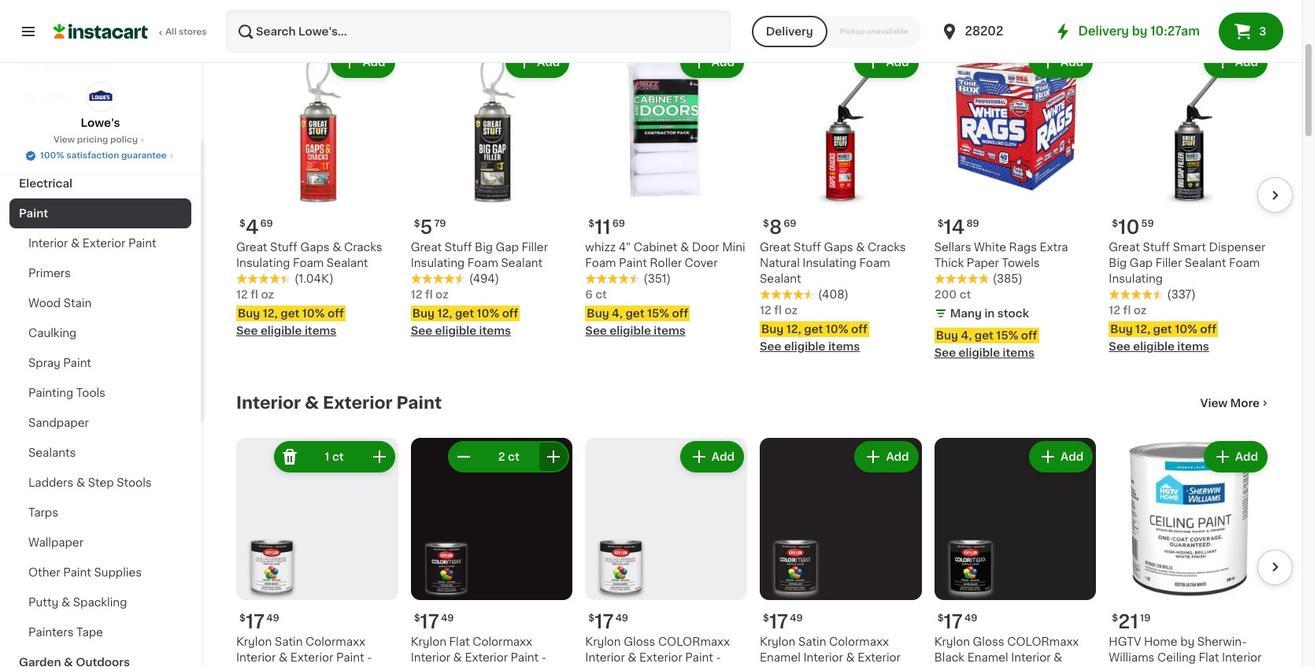 Task type: describe. For each thing, give the bounding box(es) containing it.
eligible for 14
[[959, 347, 1000, 358]]

delivery for delivery by 10:27am
[[1079, 25, 1129, 37]]

ladders & step stools link
[[9, 468, 191, 498]]

product group containing 5
[[411, 44, 573, 339]]

on sale now
[[236, 0, 347, 17]]

49 for krylon gloss colormaxx black enamel interior 
[[965, 613, 978, 623]]

spray
[[28, 358, 60, 369]]

great for 5
[[411, 242, 442, 253]]

off for 8
[[851, 324, 868, 335]]

10% for 8
[[826, 324, 849, 335]]

(385)
[[993, 273, 1023, 284]]

buy 4, get 15% off see eligible items for 14
[[935, 330, 1038, 358]]

krylon for krylon gloss colormaxx black enamel interior 
[[935, 636, 970, 647]]

other
[[28, 567, 60, 578]]

paint inside krylon gloss colormaxx interior & exterior paint
[[685, 652, 713, 663]]

again
[[80, 61, 111, 72]]

8
[[769, 218, 782, 236]]

tools link
[[9, 139, 191, 169]]

item carousel region for interior & exterior paint
[[214, 432, 1293, 667]]

hgtv home by sherwin- williams ceiling flat interio
[[1109, 636, 1262, 667]]

sandpaper
[[28, 417, 89, 428]]

buy it again
[[44, 61, 111, 72]]

12 fl oz for 8
[[760, 305, 798, 316]]

get for 10
[[1153, 324, 1172, 335]]

wood
[[28, 298, 61, 309]]

lists
[[44, 92, 71, 103]]

49 for krylon gloss colormaxx interior & exterior paint 
[[616, 613, 629, 623]]

view pricing policy link
[[53, 134, 147, 146]]

12, for 5
[[437, 308, 452, 319]]

wallpaper
[[28, 537, 83, 548]]

krylon for krylon gloss colormaxx interior & exterior paint 
[[585, 636, 621, 647]]

insulating inside great stuff gaps & cracks insulating foam sealant
[[236, 257, 290, 268]]

product group containing 21
[[1109, 438, 1271, 667]]

delivery button
[[752, 16, 828, 47]]

(337)
[[1167, 289, 1196, 300]]

89
[[967, 219, 980, 228]]

view more link for 21
[[1201, 395, 1271, 411]]

spray paint link
[[9, 348, 191, 378]]

painting tools link
[[9, 378, 191, 408]]

wood stain link
[[9, 288, 191, 318]]

buy it again link
[[9, 50, 191, 82]]

200 ct
[[935, 289, 971, 300]]

items for 5
[[479, 325, 511, 336]]

mini
[[722, 242, 746, 253]]

ladders
[[28, 477, 73, 488]]

gap inside great stuff big gap filler insulating foam sealant
[[496, 242, 519, 253]]

& inside great stuff gaps & cracks insulating foam sealant
[[332, 242, 341, 253]]

lowe's
[[81, 117, 120, 128]]

all stores
[[165, 28, 207, 36]]

colormaxx for krylon satin colormaxx enamel interior & exterio
[[829, 636, 889, 647]]

1 vertical spatial interior & exterior paint
[[236, 394, 442, 411]]

instacart logo image
[[54, 22, 148, 41]]

get for 5
[[455, 308, 474, 319]]

smart
[[1173, 242, 1206, 253]]

door
[[692, 242, 719, 253]]

increment quantity of krylon satin colormaxx interior & exterior paint - white enamel k05628007 image
[[370, 447, 389, 466]]

wallpaper link
[[9, 528, 191, 558]]

colormaxx for krylon satin colormaxx interior & exterior paint 
[[306, 636, 365, 647]]

sealant for 5
[[501, 257, 543, 268]]

12 for 4
[[236, 289, 248, 300]]

colormaxx for krylon flat colormaxx interior & exterior paint 
[[473, 636, 532, 647]]

100% satisfaction guarantee
[[40, 151, 167, 160]]

0 vertical spatial by
[[1132, 25, 1148, 37]]

49 for krylon flat colormaxx interior & exterior paint 
[[441, 613, 454, 623]]

interior inside krylon gloss colormaxx interior & exterior paint
[[585, 652, 625, 663]]

roller
[[650, 257, 682, 268]]

product group containing 4
[[236, 44, 398, 339]]

off for 5
[[502, 308, 518, 319]]

12 fl oz for 10
[[1109, 305, 1147, 316]]

decrement quantity of krylon flat colormaxx interior & exterior paint - black enamel image
[[455, 447, 474, 466]]

sandpaper link
[[9, 408, 191, 438]]

great stuff big gap filler insulating foam sealant
[[411, 242, 548, 268]]

supplies
[[94, 567, 142, 578]]

stuff for 4
[[270, 242, 298, 253]]

view more for 10
[[1201, 3, 1260, 14]]

10:27am
[[1151, 25, 1200, 37]]

fl for 8
[[774, 305, 782, 316]]

interior inside krylon satin colormaxx interior & exterior paint
[[236, 652, 276, 663]]

krylon gloss colormaxx black enamel interior 
[[935, 636, 1079, 667]]

items for 8
[[828, 341, 860, 352]]

interior inside krylon flat colormaxx interior & exterior paint
[[411, 652, 450, 663]]

foam inside great stuff smart dispenser big gap filler sealant foam insulating
[[1229, 257, 1260, 268]]

200
[[935, 289, 957, 300]]

dispenser
[[1209, 242, 1266, 253]]

(408)
[[818, 289, 849, 300]]

tape
[[76, 627, 103, 638]]

buy 12, get 10% off see eligible items for 5
[[411, 308, 518, 336]]

many in stock
[[950, 308, 1029, 319]]

view for 11
[[1201, 3, 1228, 14]]

on
[[236, 0, 262, 17]]

painting
[[28, 387, 73, 398]]

interior & exterior paint link for primers link
[[9, 228, 191, 258]]

lowe's logo image
[[85, 82, 115, 112]]

items for 10
[[1178, 341, 1209, 352]]

4"
[[619, 242, 631, 253]]

paint inside krylon flat colormaxx interior & exterior paint
[[511, 652, 539, 663]]

stock
[[998, 308, 1029, 319]]

28202 button
[[940, 9, 1034, 54]]

interior inside krylon gloss colormaxx black enamel interior
[[1011, 652, 1051, 663]]

remove krylon satin colormaxx interior & exterior paint - white enamel k05628007 image
[[280, 447, 299, 466]]

insulating inside great stuff smart dispenser big gap filler sealant foam insulating
[[1109, 273, 1163, 284]]

17 for krylon flat colormaxx interior & exterior paint 
[[420, 612, 439, 630]]

krylon flat colormaxx interior & exterior paint 
[[411, 636, 547, 667]]

great stuff gaps & cracks natural insulating foam sealant
[[760, 242, 906, 284]]

guarantee
[[121, 151, 167, 160]]

10% for 4
[[302, 308, 325, 319]]

off for 10
[[1200, 324, 1217, 335]]

12 fl oz for 5
[[411, 289, 449, 300]]

paint inside krylon satin colormaxx interior & exterior paint
[[336, 652, 364, 663]]

sealants link
[[9, 438, 191, 468]]

(1.04k)
[[295, 273, 334, 284]]

exterior for krylon satin colormaxx interior & exterior paint 
[[290, 652, 333, 663]]

more for 21
[[1231, 398, 1260, 409]]

all stores link
[[54, 9, 208, 54]]

krylon for krylon satin colormaxx interior & exterior paint 
[[236, 636, 272, 647]]

view more for 21
[[1201, 398, 1260, 409]]

thick
[[935, 257, 964, 268]]

painters tape
[[28, 627, 103, 638]]

enamel inside krylon satin colormaxx enamel interior & exterio
[[760, 652, 801, 663]]

gloss for &
[[624, 636, 656, 647]]

view for 17
[[1201, 398, 1228, 409]]

satin for &
[[275, 636, 303, 647]]

foam for 11
[[585, 257, 616, 268]]

Search field
[[227, 11, 730, 52]]

2 ct
[[498, 451, 520, 462]]

flat inside krylon flat colormaxx interior & exterior paint
[[449, 636, 470, 647]]

great for 10
[[1109, 242, 1140, 253]]

buy for 14
[[936, 330, 958, 341]]

& inside 'link'
[[61, 597, 70, 608]]

stuff for 8
[[794, 242, 821, 253]]

buy for 11
[[587, 308, 609, 319]]

gaps for 8
[[824, 242, 853, 253]]

filler inside great stuff smart dispenser big gap filler sealant foam insulating
[[1156, 257, 1182, 268]]

product group containing 8
[[760, 44, 922, 354]]

items for 14
[[1003, 347, 1035, 358]]

ct for 2 ct
[[508, 451, 520, 462]]

buy for 5
[[412, 308, 435, 319]]

spackling
[[73, 597, 127, 608]]

tarps link
[[9, 498, 191, 528]]

fl for 5
[[425, 289, 433, 300]]

oz for 5
[[436, 289, 449, 300]]

$ for sellars white rags extra thick paper towels
[[938, 219, 944, 228]]

buy 4, get 15% off see eligible items for 11
[[585, 308, 689, 336]]

21
[[1118, 612, 1139, 630]]

stores
[[179, 28, 207, 36]]

& inside great stuff gaps & cracks natural insulating foam sealant
[[856, 242, 865, 253]]

off for 11
[[672, 308, 689, 319]]

$ for great stuff big gap filler insulating foam sealant
[[414, 219, 420, 228]]

see for 14
[[935, 347, 956, 358]]

1 ct
[[325, 451, 344, 462]]

$ for whizz 4" cabinet & door mini foam paint roller cover
[[589, 219, 595, 228]]

krylon satin colormaxx enamel interior & exterio
[[760, 636, 901, 667]]

painters
[[28, 627, 74, 638]]

15% for 11
[[647, 308, 670, 319]]

paint link
[[9, 198, 191, 228]]

delivery for delivery
[[766, 26, 813, 37]]

spray paint
[[28, 358, 91, 369]]

15% for 14
[[997, 330, 1019, 341]]

0 vertical spatial tools
[[19, 148, 49, 159]]

100%
[[40, 151, 64, 160]]

12 fl oz for 4
[[236, 289, 274, 300]]

cracks for 4
[[344, 242, 382, 253]]

$ 17 49 for krylon flat colormaxx interior & exterior paint 
[[414, 612, 454, 630]]

sellars white rags extra thick paper towels
[[935, 242, 1068, 268]]

hgtv
[[1109, 636, 1141, 647]]

$ 17 49 for krylon gloss colormaxx black enamel interior 
[[938, 612, 978, 630]]

see for 11
[[585, 325, 607, 336]]

14
[[944, 218, 965, 236]]

delivery by 10:27am
[[1079, 25, 1200, 37]]

17 for krylon satin colormaxx interior & exterior paint 
[[246, 612, 265, 630]]

paper
[[967, 257, 999, 268]]

oz for 4
[[261, 289, 274, 300]]

lowe's link
[[81, 82, 120, 131]]

oz for 8
[[785, 305, 798, 316]]

$ 10 59
[[1112, 218, 1154, 236]]

ct for 200 ct
[[960, 289, 971, 300]]

10% for 10
[[1175, 324, 1198, 335]]



Task type: vqa. For each thing, say whether or not it's contained in the screenshot.


Task type: locate. For each thing, give the bounding box(es) containing it.
items down (337)
[[1178, 341, 1209, 352]]

ct right 1
[[332, 451, 344, 462]]

1 horizontal spatial cracks
[[868, 242, 906, 253]]

5 $ 17 49 from the left
[[938, 612, 978, 630]]

69 inside the $ 4 69
[[260, 219, 273, 228]]

buy 12, get 10% off see eligible items
[[236, 308, 344, 336], [411, 308, 518, 336], [760, 324, 868, 352], [1109, 324, 1217, 352]]

putty
[[28, 597, 59, 608]]

see for 4
[[236, 325, 258, 336]]

5 17 from the left
[[944, 612, 963, 630]]

foam for 5
[[468, 257, 498, 268]]

off for 4
[[328, 308, 344, 319]]

$ for great stuff gaps & cracks natural insulating foam sealant
[[763, 219, 769, 228]]

1 gloss from the left
[[624, 636, 656, 647]]

12, for 4
[[263, 308, 278, 319]]

off down roller
[[672, 308, 689, 319]]

paint inside "link"
[[63, 358, 91, 369]]

2 cracks from the left
[[868, 242, 906, 253]]

buy 12, get 10% off see eligible items down (494)
[[411, 308, 518, 336]]

gaps
[[300, 242, 330, 253], [824, 242, 853, 253]]

interior inside krylon satin colormaxx enamel interior & exterio
[[804, 652, 843, 663]]

2 colormaxx from the left
[[829, 636, 889, 647]]

4 49 from the left
[[616, 613, 629, 623]]

by left '10:27am'
[[1132, 25, 1148, 37]]

5 foam from the left
[[1229, 257, 1260, 268]]

4, for 11
[[612, 308, 623, 319]]

12 fl oz down great stuff big gap filler insulating foam sealant
[[411, 289, 449, 300]]

foam up (1.04k)
[[293, 257, 324, 268]]

1 17 from the left
[[246, 612, 265, 630]]

oz down great stuff smart dispenser big gap filler sealant foam insulating
[[1134, 305, 1147, 316]]

$ 17 49 up krylon flat colormaxx interior & exterior paint
[[414, 612, 454, 630]]

krylon for krylon satin colormaxx enamel interior & exterio
[[760, 636, 796, 647]]

12,
[[263, 308, 278, 319], [437, 308, 452, 319], [787, 324, 802, 335], [1136, 324, 1151, 335]]

4, for 14
[[961, 330, 972, 341]]

item carousel region for on sale now
[[214, 37, 1293, 369]]

items down stock
[[1003, 347, 1035, 358]]

gaps for 4
[[300, 242, 330, 253]]

eligible down "many in stock"
[[959, 347, 1000, 358]]

exterior inside krylon flat colormaxx interior & exterior paint
[[465, 652, 508, 663]]

gloss for enamel
[[973, 636, 1005, 647]]

1 horizontal spatial 4,
[[961, 330, 972, 341]]

17
[[246, 612, 265, 630], [769, 612, 789, 630], [420, 612, 439, 630], [595, 612, 614, 630], [944, 612, 963, 630]]

1 great from the left
[[236, 242, 267, 253]]

1 foam from the left
[[293, 257, 324, 268]]

69 for 11
[[613, 219, 625, 228]]

colormaxx inside krylon gloss colormaxx interior & exterior paint
[[658, 636, 730, 647]]

0 horizontal spatial gloss
[[624, 636, 656, 647]]

$ for krylon satin colormaxx interior & exterior paint 
[[239, 613, 246, 623]]

it
[[69, 61, 77, 72]]

1 horizontal spatial gloss
[[973, 636, 1005, 647]]

10% down (408)
[[826, 324, 849, 335]]

items for 4
[[305, 325, 337, 336]]

get for 4
[[281, 308, 300, 319]]

view more link for 10
[[1201, 1, 1271, 17]]

satin
[[275, 636, 303, 647], [798, 636, 827, 647]]

100% satisfaction guarantee button
[[24, 146, 176, 162]]

stuff inside great stuff gaps & cracks insulating foam sealant
[[270, 242, 298, 253]]

gap down $ 10 59
[[1130, 257, 1153, 268]]

fl down the $ 4 69
[[251, 289, 258, 300]]

0 horizontal spatial enamel
[[760, 652, 801, 663]]

sealants
[[28, 447, 76, 458]]

$ up krylon flat colormaxx interior & exterior paint
[[414, 613, 420, 623]]

0 vertical spatial view more link
[[1201, 1, 1271, 17]]

get down (494)
[[455, 308, 474, 319]]

49 up krylon gloss colormaxx interior & exterior paint
[[616, 613, 629, 623]]

colormaxx inside krylon gloss colormaxx black enamel interior
[[1007, 636, 1079, 647]]

buy 12, get 10% off see eligible items down (408)
[[760, 324, 868, 352]]

items down (494)
[[479, 325, 511, 336]]

by inside hgtv home by sherwin- williams ceiling flat interio
[[1181, 636, 1195, 647]]

off down great stuff smart dispenser big gap filler sealant foam insulating
[[1200, 324, 1217, 335]]

0 horizontal spatial tools
[[19, 148, 49, 159]]

items down (351)
[[654, 325, 686, 336]]

28202
[[965, 25, 1004, 37]]

off down great stuff big gap filler insulating foam sealant
[[502, 308, 518, 319]]

1 horizontal spatial by
[[1181, 636, 1195, 647]]

4 $ 17 49 from the left
[[589, 612, 629, 630]]

1 stuff from the left
[[270, 242, 298, 253]]

interior & exterior paint
[[28, 238, 156, 249], [236, 394, 442, 411]]

1 view more link from the top
[[1201, 1, 1271, 17]]

krylon inside krylon gloss colormaxx black enamel interior
[[935, 636, 970, 647]]

tools down spray paint "link"
[[76, 387, 105, 398]]

$ up krylon satin colormaxx interior & exterior paint on the bottom left of page
[[239, 613, 246, 623]]

1 horizontal spatial satin
[[798, 636, 827, 647]]

0 horizontal spatial big
[[475, 242, 493, 253]]

great stuff gaps & cracks insulating foam sealant
[[236, 242, 382, 268]]

by
[[1132, 25, 1148, 37], [1181, 636, 1195, 647]]

painters tape link
[[9, 617, 191, 647]]

tools up electrical
[[19, 148, 49, 159]]

stuff for 10
[[1143, 242, 1170, 253]]

buy 12, get 10% off see eligible items for 10
[[1109, 324, 1217, 352]]

fl down natural
[[774, 305, 782, 316]]

0 horizontal spatial satin
[[275, 636, 303, 647]]

1 vertical spatial tools
[[76, 387, 105, 398]]

foam inside whizz 4" cabinet & door mini foam paint roller cover
[[585, 257, 616, 268]]

1 more from the top
[[1231, 3, 1260, 14]]

see
[[236, 325, 258, 336], [411, 325, 432, 336], [585, 325, 607, 336], [760, 341, 782, 352], [1109, 341, 1131, 352], [935, 347, 956, 358]]

cabinet
[[634, 242, 678, 253]]

$ 4 69
[[239, 218, 273, 236]]

cracks inside great stuff gaps & cracks insulating foam sealant
[[344, 242, 382, 253]]

buy for 10
[[1111, 324, 1133, 335]]

0 vertical spatial gap
[[496, 242, 519, 253]]

1 colormaxx from the left
[[658, 636, 730, 647]]

flat inside hgtv home by sherwin- williams ceiling flat interio
[[1199, 652, 1219, 663]]

cracks for 8
[[868, 242, 906, 253]]

17 for krylon gloss colormaxx black enamel interior 
[[944, 612, 963, 630]]

eligible for 4
[[261, 325, 302, 336]]

see for 5
[[411, 325, 432, 336]]

ct right 2
[[508, 451, 520, 462]]

other paint supplies
[[28, 567, 142, 578]]

insulating down $ 5 79
[[411, 257, 465, 268]]

satin inside krylon satin colormaxx enamel interior & exterio
[[798, 636, 827, 647]]

oz down great stuff gaps & cracks insulating foam sealant
[[261, 289, 274, 300]]

2 krylon from the left
[[760, 636, 796, 647]]

primers
[[28, 268, 71, 279]]

gaps up (408)
[[824, 242, 853, 253]]

& inside krylon satin colormaxx interior & exterior paint
[[279, 652, 288, 663]]

4 17 from the left
[[595, 612, 614, 630]]

0 horizontal spatial interior & exterior paint
[[28, 238, 156, 249]]

$ for krylon satin colormaxx enamel interior & exterio
[[763, 613, 769, 623]]

$ 17 49 up krylon satin colormaxx enamel interior & exterio
[[763, 612, 803, 630]]

get down (408)
[[804, 324, 823, 335]]

on sale now link
[[236, 0, 347, 18]]

2 great from the left
[[760, 242, 791, 253]]

0 vertical spatial filler
[[522, 242, 548, 253]]

2 more from the top
[[1231, 398, 1260, 409]]

ct for 1 ct
[[332, 451, 344, 462]]

off for 14
[[1021, 330, 1038, 341]]

caulking
[[28, 328, 77, 339]]

stain
[[64, 298, 92, 309]]

see for 8
[[760, 341, 782, 352]]

1 vertical spatial 4,
[[961, 330, 972, 341]]

0 vertical spatial interior & exterior paint link
[[9, 228, 191, 258]]

extra
[[1040, 242, 1068, 253]]

view pricing policy
[[53, 135, 138, 144]]

17 for krylon gloss colormaxx interior & exterior paint 
[[595, 612, 614, 630]]

1 horizontal spatial filler
[[1156, 257, 1182, 268]]

1 krylon from the left
[[236, 636, 272, 647]]

get for 11
[[626, 308, 645, 319]]

gloss inside krylon gloss colormaxx black enamel interior
[[973, 636, 1005, 647]]

69 inside $ 11 69
[[613, 219, 625, 228]]

0 horizontal spatial by
[[1132, 25, 1148, 37]]

buy 12, get 10% off see eligible items for 4
[[236, 308, 344, 336]]

by up ceiling
[[1181, 636, 1195, 647]]

insulating up (408)
[[803, 257, 857, 268]]

buy
[[44, 61, 66, 72], [238, 308, 260, 319], [412, 308, 435, 319], [587, 308, 609, 319], [762, 324, 784, 335], [1111, 324, 1133, 335], [936, 330, 958, 341]]

filler down smart
[[1156, 257, 1182, 268]]

1 enamel from the left
[[760, 652, 801, 663]]

1 horizontal spatial tools
[[76, 387, 105, 398]]

enamel inside krylon gloss colormaxx black enamel interior
[[968, 652, 1009, 663]]

2 49 from the left
[[790, 613, 803, 623]]

krylon satin colormaxx interior & exterior paint 
[[236, 636, 380, 667]]

69 right 11
[[613, 219, 625, 228]]

get
[[281, 308, 300, 319], [455, 308, 474, 319], [626, 308, 645, 319], [804, 324, 823, 335], [1153, 324, 1172, 335], [975, 330, 994, 341]]

0 horizontal spatial gap
[[496, 242, 519, 253]]

69 for 4
[[260, 219, 273, 228]]

2 colormaxx from the left
[[1007, 636, 1079, 647]]

1 horizontal spatial colormaxx
[[1007, 636, 1079, 647]]

service type group
[[752, 16, 921, 47]]

$ 8 69
[[763, 218, 797, 236]]

big inside great stuff big gap filler insulating foam sealant
[[475, 242, 493, 253]]

2
[[498, 451, 505, 462]]

1 horizontal spatial delivery
[[1079, 25, 1129, 37]]

4
[[246, 218, 259, 236]]

0 vertical spatial view more
[[1201, 3, 1260, 14]]

enamel
[[760, 652, 801, 663], [968, 652, 1009, 663]]

3 foam from the left
[[468, 257, 498, 268]]

1 vertical spatial gap
[[1130, 257, 1153, 268]]

3 17 from the left
[[420, 612, 439, 630]]

putty & spackling link
[[9, 588, 191, 617]]

2 $ 17 49 from the left
[[763, 612, 803, 630]]

interior & exterior paint up primers link
[[28, 238, 156, 249]]

3 great from the left
[[411, 242, 442, 253]]

1 $ 17 49 from the left
[[239, 612, 279, 630]]

filler inside great stuff big gap filler insulating foam sealant
[[522, 242, 548, 253]]

4, down "many"
[[961, 330, 972, 341]]

★★★★★
[[236, 273, 291, 284], [236, 273, 291, 284], [411, 273, 466, 284], [411, 273, 466, 284], [585, 273, 641, 284], [585, 273, 641, 284], [935, 273, 990, 284], [935, 273, 990, 284], [760, 289, 815, 300], [760, 289, 815, 300], [1109, 289, 1164, 300], [1109, 289, 1164, 300]]

more
[[1231, 3, 1260, 14], [1231, 398, 1260, 409]]

0 horizontal spatial colormaxx
[[306, 636, 365, 647]]

0 vertical spatial more
[[1231, 3, 1260, 14]]

0 horizontal spatial cracks
[[344, 242, 382, 253]]

buy 12, get 10% off see eligible items down (337)
[[1109, 324, 1217, 352]]

delivery inside button
[[766, 26, 813, 37]]

buy 12, get 10% off see eligible items for 8
[[760, 324, 868, 352]]

1 horizontal spatial big
[[1109, 257, 1127, 268]]

$ up black at the bottom
[[938, 613, 944, 623]]

product group
[[236, 44, 398, 339], [411, 44, 573, 339], [585, 44, 747, 339], [760, 44, 922, 354], [935, 44, 1097, 361], [1109, 44, 1271, 354], [236, 438, 398, 667], [411, 438, 573, 667], [585, 438, 747, 667], [760, 438, 922, 667], [935, 438, 1097, 667], [1109, 438, 1271, 667]]

1 view more from the top
[[1201, 3, 1260, 14]]

add button
[[333, 48, 393, 77], [507, 48, 568, 77], [682, 48, 743, 77], [856, 48, 917, 77], [1031, 48, 1092, 77], [1206, 48, 1266, 77], [682, 443, 743, 471], [856, 443, 917, 471], [1031, 443, 1092, 471], [1206, 443, 1266, 471]]

big inside great stuff smart dispenser big gap filler sealant foam insulating
[[1109, 257, 1127, 268]]

$ 17 49 up krylon satin colormaxx interior & exterior paint on the bottom left of page
[[239, 612, 279, 630]]

49 up krylon satin colormaxx enamel interior & exterio
[[790, 613, 803, 623]]

& inside krylon flat colormaxx interior & exterior paint
[[453, 652, 462, 663]]

stuff for 5
[[445, 242, 472, 253]]

$ inside $ 11 69
[[589, 219, 595, 228]]

lists link
[[9, 82, 191, 113]]

0 vertical spatial interior & exterior paint
[[28, 238, 156, 249]]

satisfaction
[[66, 151, 119, 160]]

3 button
[[1219, 13, 1284, 50]]

get down (1.04k)
[[281, 308, 300, 319]]

17 up krylon satin colormaxx interior & exterior paint on the bottom left of page
[[246, 612, 265, 630]]

$ 17 49 for krylon satin colormaxx interior & exterior paint 
[[239, 612, 279, 630]]

0 horizontal spatial 15%
[[647, 308, 670, 319]]

$ inside $ 21 19
[[1112, 613, 1118, 623]]

sealant for 10
[[1185, 257, 1227, 268]]

0 vertical spatial item carousel region
[[214, 37, 1293, 369]]

4 foam from the left
[[585, 257, 616, 268]]

great inside great stuff big gap filler insulating foam sealant
[[411, 242, 442, 253]]

0 vertical spatial flat
[[449, 636, 470, 647]]

ladders & step stools
[[28, 477, 152, 488]]

0 vertical spatial 15%
[[647, 308, 670, 319]]

1 horizontal spatial flat
[[1199, 652, 1219, 663]]

49 for krylon satin colormaxx interior & exterior paint 
[[266, 613, 279, 623]]

$ up hgtv
[[1112, 613, 1118, 623]]

$ inside $ 5 79
[[414, 219, 420, 228]]

& inside krylon satin colormaxx enamel interior & exterio
[[846, 652, 855, 663]]

None search field
[[225, 9, 731, 54]]

4,
[[612, 308, 623, 319], [961, 330, 972, 341]]

10% for 5
[[477, 308, 499, 319]]

eligible for 11
[[610, 325, 651, 336]]

fl for 10
[[1123, 305, 1131, 316]]

$ inside the $ 4 69
[[239, 219, 246, 228]]

exterior inside krylon gloss colormaxx interior & exterior paint
[[640, 652, 683, 663]]

10% down (494)
[[477, 308, 499, 319]]

1 vertical spatial 15%
[[997, 330, 1019, 341]]

see for 10
[[1109, 341, 1131, 352]]

krylon gloss colormaxx interior & exterior paint 
[[585, 636, 730, 667]]

1 horizontal spatial buy 4, get 15% off see eligible items
[[935, 330, 1038, 358]]

foam for 4
[[293, 257, 324, 268]]

3 stuff from the left
[[445, 242, 472, 253]]

sale
[[266, 0, 304, 17]]

2 vertical spatial view
[[1201, 398, 1228, 409]]

$ up whizz
[[589, 219, 595, 228]]

foam inside great stuff gaps & cracks natural insulating foam sealant
[[860, 257, 890, 268]]

interior & exterior paint link up primers
[[9, 228, 191, 258]]

5 krylon from the left
[[935, 636, 970, 647]]

2 horizontal spatial 69
[[784, 219, 797, 228]]

2 stuff from the left
[[794, 242, 821, 253]]

white
[[974, 242, 1006, 253]]

insulating inside great stuff gaps & cracks natural insulating foam sealant
[[803, 257, 857, 268]]

item carousel region containing 17
[[214, 432, 1293, 667]]

ct
[[596, 289, 607, 300], [960, 289, 971, 300], [332, 451, 344, 462], [508, 451, 520, 462]]

4 stuff from the left
[[1143, 242, 1170, 253]]

1 vertical spatial view more
[[1201, 398, 1260, 409]]

0 horizontal spatial 4,
[[612, 308, 623, 319]]

buy for 4
[[238, 308, 260, 319]]

insulating inside great stuff big gap filler insulating foam sealant
[[411, 257, 465, 268]]

exterior inside krylon satin colormaxx interior & exterior paint
[[290, 652, 333, 663]]

0 horizontal spatial buy 4, get 15% off see eligible items
[[585, 308, 689, 336]]

get down (337)
[[1153, 324, 1172, 335]]

foam inside great stuff big gap filler insulating foam sealant
[[468, 257, 498, 268]]

1 horizontal spatial 69
[[613, 219, 625, 228]]

stuff inside great stuff gaps & cracks natural insulating foam sealant
[[794, 242, 821, 253]]

items down (408)
[[828, 341, 860, 352]]

0 horizontal spatial delivery
[[766, 26, 813, 37]]

sealant inside great stuff big gap filler insulating foam sealant
[[501, 257, 543, 268]]

eligible down (1.04k)
[[261, 325, 302, 336]]

0 horizontal spatial filler
[[522, 242, 548, 253]]

$ 21 19
[[1112, 612, 1151, 630]]

1 horizontal spatial colormaxx
[[473, 636, 532, 647]]

krylon inside krylon gloss colormaxx interior & exterior paint
[[585, 636, 621, 647]]

eligible down (494)
[[435, 325, 477, 336]]

foam inside great stuff gaps & cracks insulating foam sealant
[[293, 257, 324, 268]]

3 49 from the left
[[441, 613, 454, 623]]

foam down dispenser
[[1229, 257, 1260, 268]]

get down (351)
[[626, 308, 645, 319]]

$ up great stuff gaps & cracks insulating foam sealant
[[239, 219, 246, 228]]

exterior for krylon flat colormaxx interior & exterior paint 
[[465, 652, 508, 663]]

$ for hgtv home by sherwin- williams ceiling flat interio
[[1112, 613, 1118, 623]]

12, for 10
[[1136, 324, 1151, 335]]

primers link
[[9, 258, 191, 288]]

eligible down (351)
[[610, 325, 651, 336]]

great down 10
[[1109, 242, 1140, 253]]

big
[[475, 242, 493, 253], [1109, 257, 1127, 268]]

1 colormaxx from the left
[[306, 636, 365, 647]]

2 horizontal spatial colormaxx
[[829, 636, 889, 647]]

paint inside whizz 4" cabinet & door mini foam paint roller cover
[[619, 257, 647, 268]]

interior & exterior paint up '1 ct'
[[236, 394, 442, 411]]

49 for krylon satin colormaxx enamel interior & exterio
[[790, 613, 803, 623]]

1 horizontal spatial 15%
[[997, 330, 1019, 341]]

1 horizontal spatial gap
[[1130, 257, 1153, 268]]

49 up krylon satin colormaxx interior & exterior paint on the bottom left of page
[[266, 613, 279, 623]]

$ inside $ 10 59
[[1112, 219, 1118, 228]]

1 vertical spatial filler
[[1156, 257, 1182, 268]]

12 fl oz down great stuff gaps & cracks insulating foam sealant
[[236, 289, 274, 300]]

3 colormaxx from the left
[[473, 636, 532, 647]]

krylon inside krylon satin colormaxx interior & exterior paint
[[236, 636, 272, 647]]

now
[[307, 0, 347, 17]]

1 vertical spatial item carousel region
[[214, 432, 1293, 667]]

big down 10
[[1109, 257, 1127, 268]]

$ for krylon gloss colormaxx interior & exterior paint 
[[589, 613, 595, 623]]

19
[[1140, 613, 1151, 623]]

great inside great stuff smart dispenser big gap filler sealant foam insulating
[[1109, 242, 1140, 253]]

stuff down the 79
[[445, 242, 472, 253]]

increment quantity of krylon flat colormaxx interior & exterior paint - black enamel image
[[544, 447, 563, 466]]

off down (1.04k)
[[328, 308, 344, 319]]

pricing
[[77, 135, 108, 144]]

3 krylon from the left
[[411, 636, 447, 647]]

1 horizontal spatial interior & exterior paint link
[[236, 394, 442, 413]]

17 up krylon satin colormaxx enamel interior & exterio
[[769, 612, 789, 630]]

product group containing 14
[[935, 44, 1097, 361]]

items down (1.04k)
[[305, 325, 337, 336]]

2 item carousel region from the top
[[214, 432, 1293, 667]]

$ up sellars
[[938, 219, 944, 228]]

5 49 from the left
[[965, 613, 978, 623]]

1 vertical spatial by
[[1181, 636, 1195, 647]]

3 $ 17 49 from the left
[[414, 612, 454, 630]]

off down great stuff gaps & cracks natural insulating foam sealant
[[851, 324, 868, 335]]

$ up krylon gloss colormaxx interior & exterior paint
[[589, 613, 595, 623]]

gloss
[[624, 636, 656, 647], [973, 636, 1005, 647]]

0 horizontal spatial gaps
[[300, 242, 330, 253]]

2 view more from the top
[[1201, 398, 1260, 409]]

2 foam from the left
[[860, 257, 890, 268]]

$ left 59 at right top
[[1112, 219, 1118, 228]]

$ up krylon satin colormaxx enamel interior & exterio
[[763, 613, 769, 623]]

krylon inside krylon flat colormaxx interior & exterior paint
[[411, 636, 447, 647]]

$ 5 79
[[414, 218, 446, 236]]

& inside whizz 4" cabinet & door mini foam paint roller cover
[[680, 242, 689, 253]]

gaps inside great stuff gaps & cracks insulating foam sealant
[[300, 242, 330, 253]]

paint
[[19, 208, 48, 219], [128, 238, 156, 249], [619, 257, 647, 268], [63, 358, 91, 369], [397, 394, 442, 411], [63, 567, 91, 578], [336, 652, 364, 663], [511, 652, 539, 663], [685, 652, 713, 663]]

stuff
[[270, 242, 298, 253], [794, 242, 821, 253], [445, 242, 472, 253], [1143, 242, 1170, 253]]

buy 4, get 15% off see eligible items down "many in stock"
[[935, 330, 1038, 358]]

stuff inside great stuff big gap filler insulating foam sealant
[[445, 242, 472, 253]]

get down "many in stock"
[[975, 330, 994, 341]]

0 horizontal spatial interior & exterior paint link
[[9, 228, 191, 258]]

item carousel region
[[214, 37, 1293, 369], [214, 432, 1293, 667]]

0 vertical spatial 4,
[[612, 308, 623, 319]]

interior & exterior paint link for view more link corresponding to 21
[[236, 394, 442, 413]]

cracks inside great stuff gaps & cracks natural insulating foam sealant
[[868, 242, 906, 253]]

1 item carousel region from the top
[[214, 37, 1293, 369]]

12 fl oz down great stuff smart dispenser big gap filler sealant foam insulating
[[1109, 305, 1147, 316]]

2 69 from the left
[[784, 219, 797, 228]]

12 for 8
[[760, 305, 772, 316]]

4 great from the left
[[1109, 242, 1140, 253]]

tools
[[19, 148, 49, 159], [76, 387, 105, 398]]

1 vertical spatial view more link
[[1201, 395, 1271, 411]]

3
[[1259, 26, 1267, 37]]

rags
[[1009, 242, 1037, 253]]

towels
[[1002, 257, 1040, 268]]

flat
[[449, 636, 470, 647], [1199, 652, 1219, 663]]

home
[[1144, 636, 1178, 647]]

0 vertical spatial view
[[1201, 3, 1228, 14]]

2 enamel from the left
[[968, 652, 1009, 663]]

foam left thick
[[860, 257, 890, 268]]

& inside krylon gloss colormaxx interior & exterior paint
[[628, 652, 637, 663]]

colormaxx inside krylon flat colormaxx interior & exterior paint
[[473, 636, 532, 647]]

$ for krylon flat colormaxx interior & exterior paint 
[[414, 613, 420, 623]]

0 vertical spatial big
[[475, 242, 493, 253]]

1 vertical spatial interior & exterior paint link
[[236, 394, 442, 413]]

krylon for krylon flat colormaxx interior & exterior paint 
[[411, 636, 447, 647]]

$ inside $ 8 69
[[763, 219, 769, 228]]

sealant inside great stuff gaps & cracks natural insulating foam sealant
[[760, 273, 801, 284]]

stuff inside great stuff smart dispenser big gap filler sealant foam insulating
[[1143, 242, 1170, 253]]

$ for great stuff smart dispenser big gap filler sealant foam insulating
[[1112, 219, 1118, 228]]

&
[[71, 238, 80, 249], [332, 242, 341, 253], [856, 242, 865, 253], [680, 242, 689, 253], [305, 394, 319, 411], [76, 477, 85, 488], [61, 597, 70, 608], [279, 652, 288, 663], [846, 652, 855, 663], [453, 652, 462, 663], [628, 652, 637, 663]]

krylon inside krylon satin colormaxx enamel interior & exterio
[[760, 636, 796, 647]]

big up (494)
[[475, 242, 493, 253]]

great down 5
[[411, 242, 442, 253]]

electrical link
[[9, 169, 191, 198]]

1 horizontal spatial interior & exterior paint
[[236, 394, 442, 411]]

0 horizontal spatial 69
[[260, 219, 273, 228]]

1 vertical spatial more
[[1231, 398, 1260, 409]]

1 cracks from the left
[[344, 242, 382, 253]]

1 69 from the left
[[260, 219, 273, 228]]

1 vertical spatial big
[[1109, 257, 1127, 268]]

filler left whizz
[[522, 242, 548, 253]]

$ left the 79
[[414, 219, 420, 228]]

in
[[985, 308, 995, 319]]

gaps inside great stuff gaps & cracks natural insulating foam sealant
[[824, 242, 853, 253]]

11
[[595, 218, 611, 236]]

sealant inside great stuff smart dispenser big gap filler sealant foam insulating
[[1185, 257, 1227, 268]]

great inside great stuff gaps & cracks insulating foam sealant
[[236, 242, 267, 253]]

gloss inside krylon gloss colormaxx interior & exterior paint
[[624, 636, 656, 647]]

off down stock
[[1021, 330, 1038, 341]]

2 gloss from the left
[[973, 636, 1005, 647]]

10% down (337)
[[1175, 324, 1198, 335]]

gap up (494)
[[496, 242, 519, 253]]

items for 11
[[654, 325, 686, 336]]

(494)
[[469, 273, 499, 284]]

view
[[1201, 3, 1228, 14], [53, 135, 75, 144], [1201, 398, 1228, 409]]

1 horizontal spatial enamel
[[968, 652, 1009, 663]]

15% down (351)
[[647, 308, 670, 319]]

painting tools
[[28, 387, 105, 398]]

buy 4, get 15% off see eligible items down (351)
[[585, 308, 689, 336]]

great stuff smart dispenser big gap filler sealant foam insulating
[[1109, 242, 1266, 284]]

item carousel region containing 4
[[214, 37, 1293, 369]]

ct for 6 ct
[[596, 289, 607, 300]]

interior & exterior paint link up '1 ct'
[[236, 394, 442, 413]]

sealant inside great stuff gaps & cracks insulating foam sealant
[[327, 257, 368, 268]]

$ up natural
[[763, 219, 769, 228]]

great for 8
[[760, 242, 791, 253]]

1 satin from the left
[[275, 636, 303, 647]]

product group containing 11
[[585, 44, 747, 339]]

add
[[363, 57, 386, 68], [537, 57, 560, 68], [712, 57, 735, 68], [886, 57, 909, 68], [1061, 57, 1084, 68], [1235, 57, 1258, 68], [712, 451, 735, 462], [886, 451, 909, 462], [1061, 451, 1084, 462], [1235, 451, 1258, 462]]

1 horizontal spatial gaps
[[824, 242, 853, 253]]

4 krylon from the left
[[585, 636, 621, 647]]

12 for 5
[[411, 289, 423, 300]]

49 up black at the bottom
[[965, 613, 978, 623]]

foam up (494)
[[468, 257, 498, 268]]

0 horizontal spatial flat
[[449, 636, 470, 647]]

many
[[950, 308, 982, 319]]

17 for krylon satin colormaxx enamel interior & exterio
[[769, 612, 789, 630]]

2 17 from the left
[[769, 612, 789, 630]]

1 vertical spatial view
[[53, 135, 75, 144]]

black
[[935, 652, 965, 663]]

2 gaps from the left
[[824, 242, 853, 253]]

12 fl oz down natural
[[760, 305, 798, 316]]

great up natural
[[760, 242, 791, 253]]

10% down (1.04k)
[[302, 308, 325, 319]]

5
[[420, 218, 433, 236]]

fl down great stuff smart dispenser big gap filler sealant foam insulating
[[1123, 305, 1131, 316]]

colormaxx inside krylon satin colormaxx interior & exterior paint
[[306, 636, 365, 647]]

$ inside $ 14 89
[[938, 219, 944, 228]]

$ 17 49 up black at the bottom
[[938, 612, 978, 630]]

17 up black at the bottom
[[944, 612, 963, 630]]

buy 12, get 10% off see eligible items down (1.04k)
[[236, 308, 344, 336]]

great inside great stuff gaps & cracks natural insulating foam sealant
[[760, 242, 791, 253]]

get for 8
[[804, 324, 823, 335]]

69 right '8'
[[784, 219, 797, 228]]

all
[[165, 28, 177, 36]]

0 horizontal spatial colormaxx
[[658, 636, 730, 647]]

1 gaps from the left
[[300, 242, 330, 253]]

2 view more link from the top
[[1201, 395, 1271, 411]]

59
[[1142, 219, 1154, 228]]

colormaxx inside krylon satin colormaxx enamel interior & exterio
[[829, 636, 889, 647]]

gap inside great stuff smart dispenser big gap filler sealant foam insulating
[[1130, 257, 1153, 268]]

satin inside krylon satin colormaxx interior & exterior paint
[[275, 636, 303, 647]]

eligible down (337)
[[1133, 341, 1175, 352]]

3 69 from the left
[[613, 219, 625, 228]]

tarps
[[28, 507, 58, 518]]

$ for great stuff gaps & cracks insulating foam sealant
[[239, 219, 246, 228]]

1 vertical spatial flat
[[1199, 652, 1219, 663]]

1 49 from the left
[[266, 613, 279, 623]]

stuff up natural
[[794, 242, 821, 253]]

product group containing 10
[[1109, 44, 1271, 354]]

$ 17 49 up krylon gloss colormaxx interior & exterior paint
[[589, 612, 629, 630]]

$ 17 49 for krylon gloss colormaxx interior & exterior paint 
[[589, 612, 629, 630]]

eligible for 5
[[435, 325, 477, 336]]

2 satin from the left
[[798, 636, 827, 647]]

49 up krylon flat colormaxx interior & exterior paint
[[441, 613, 454, 623]]

delivery by 10:27am link
[[1053, 22, 1200, 41]]

ceiling
[[1158, 652, 1196, 663]]

oz down great stuff big gap filler insulating foam sealant
[[436, 289, 449, 300]]

69 inside $ 8 69
[[784, 219, 797, 228]]



